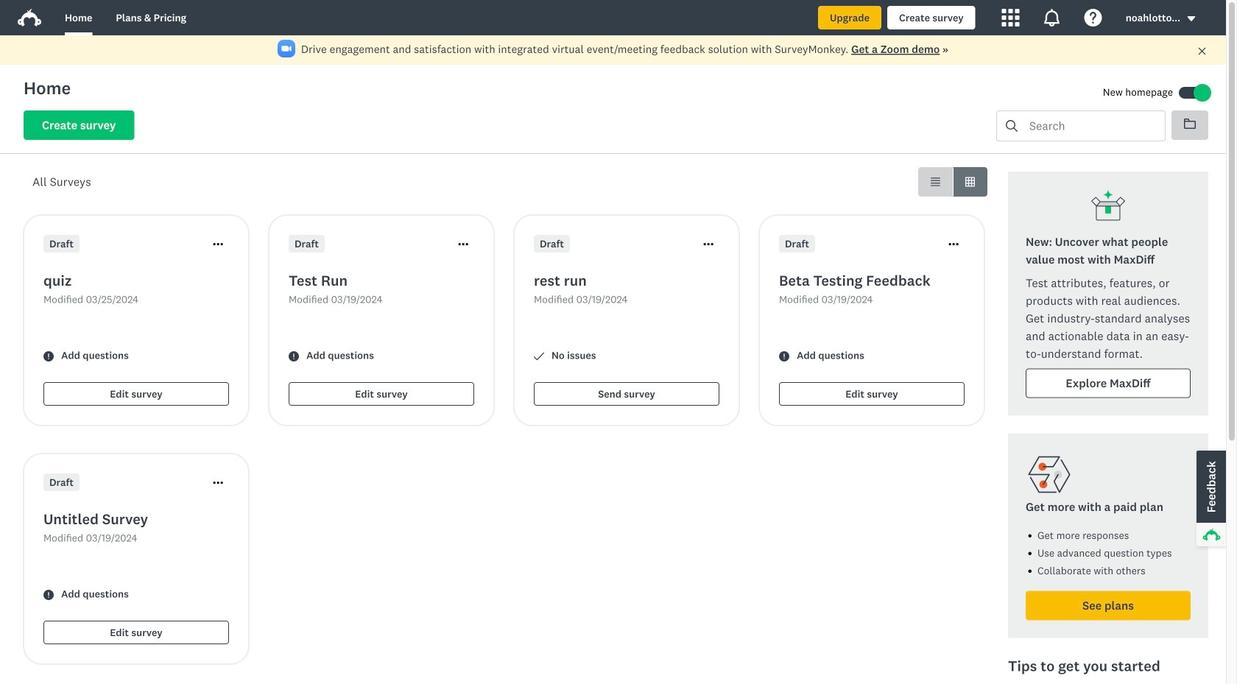 Task type: vqa. For each thing, say whether or not it's contained in the screenshot.
Dropdown arrow icon
no



Task type: describe. For each thing, give the bounding box(es) containing it.
2 brand logo image from the top
[[18, 9, 41, 27]]

notification center icon image
[[1043, 9, 1061, 27]]

warning image
[[779, 351, 789, 362]]

response based pricing icon image
[[1026, 451, 1073, 498]]

x image
[[1197, 46, 1207, 56]]



Task type: locate. For each thing, give the bounding box(es) containing it.
Search text field
[[1018, 111, 1165, 141]]

group
[[918, 167, 988, 197]]

warning image
[[43, 351, 54, 362], [289, 351, 299, 362], [43, 590, 54, 600]]

search image
[[1006, 120, 1018, 132], [1006, 120, 1018, 132]]

1 folders image from the top
[[1184, 118, 1196, 130]]

folders image
[[1184, 118, 1196, 130], [1184, 119, 1196, 129]]

1 brand logo image from the top
[[18, 6, 41, 29]]

products icon image
[[1002, 9, 1020, 27], [1002, 9, 1020, 27]]

2 folders image from the top
[[1184, 119, 1196, 129]]

brand logo image
[[18, 6, 41, 29], [18, 9, 41, 27]]

no issues image
[[534, 351, 544, 362]]

help icon image
[[1085, 9, 1102, 27]]

dropdown arrow icon image
[[1186, 14, 1197, 24], [1188, 16, 1195, 21]]

max diff icon image
[[1091, 189, 1126, 225]]



